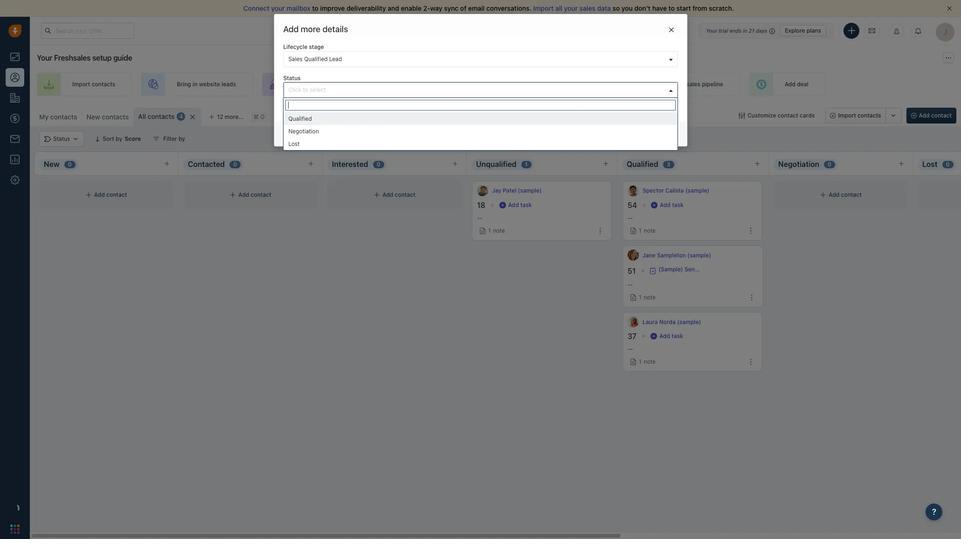 Task type: locate. For each thing, give the bounding box(es) containing it.
task down spector calista (sample) link
[[672, 202, 684, 209]]

(sample) for 51
[[688, 252, 712, 259]]

12 more... button
[[204, 111, 249, 124]]

(sample) inside 'link'
[[518, 187, 542, 194]]

1 team from the left
[[327, 81, 341, 88]]

team inside 'link'
[[327, 81, 341, 88]]

3 0 from the left
[[377, 161, 380, 168]]

0 horizontal spatial in
[[193, 81, 198, 88]]

import contacts button
[[826, 108, 886, 124]]

deliverability
[[347, 4, 386, 12]]

in left 21
[[743, 27, 748, 33]]

route
[[403, 81, 418, 88]]

contact for new
[[106, 191, 127, 198]]

0 vertical spatial import contacts
[[72, 81, 115, 88]]

(sample) for 18
[[518, 187, 542, 194]]

pipeline
[[702, 81, 723, 88]]

your inside 'link'
[[314, 81, 326, 88]]

note up 'laura'
[[644, 294, 656, 301]]

0 horizontal spatial new
[[44, 160, 60, 168]]

note for 54
[[644, 227, 656, 234]]

import contacts for import contacts link
[[72, 81, 115, 88]]

j image for 51
[[628, 250, 639, 261]]

0 horizontal spatial leads
[[222, 81, 236, 88]]

add task for unqualified
[[508, 202, 532, 209]]

task down the laura norda (sample) link
[[672, 333, 683, 340]]

add contact for negotiation
[[829, 191, 862, 198]]

negotiation option
[[284, 125, 678, 137]]

unqualified
[[476, 160, 517, 168]]

0 vertical spatial lost
[[288, 140, 300, 147]]

1 note up jane
[[639, 227, 656, 234]]

to right route
[[436, 81, 441, 88]]

1 vertical spatial your
[[37, 54, 52, 62]]

container_wx8msf4aqz5i3rn1 image inside filter by button
[[153, 136, 160, 142]]

None search field
[[286, 100, 676, 110]]

0 vertical spatial qualified
[[304, 55, 328, 62]]

1 note up 'laura'
[[639, 294, 656, 301]]

import contacts
[[72, 81, 115, 88], [838, 112, 881, 119]]

send email image
[[869, 27, 876, 35]]

laura norda (sample) link
[[643, 318, 701, 326]]

note up jane
[[644, 227, 656, 234]]

lost option
[[284, 137, 678, 150]]

--
[[477, 215, 483, 222], [628, 215, 633, 222], [628, 281, 633, 288], [628, 346, 633, 353]]

-- for 51
[[628, 281, 633, 288]]

spector calista (sample) link
[[643, 187, 710, 195]]

(sample) right sampleton
[[688, 252, 712, 259]]

container_wx8msf4aqz5i3rn1 image
[[739, 112, 746, 119], [153, 136, 160, 142], [374, 192, 380, 198], [820, 192, 827, 198], [650, 268, 656, 274]]

note down jay
[[493, 227, 505, 234]]

0 vertical spatial import
[[533, 4, 554, 12]]

⌘
[[254, 114, 259, 121]]

sync
[[444, 4, 459, 12]]

contact for negotiation
[[841, 191, 862, 198]]

note for 51
[[644, 294, 656, 301]]

add task down calista
[[660, 202, 684, 209]]

1 vertical spatial import
[[72, 81, 90, 88]]

1 horizontal spatial team
[[456, 81, 470, 88]]

to right click
[[303, 86, 308, 93]]

task down jay patel (sample) 'link'
[[521, 202, 532, 209]]

(sample) for 37
[[677, 318, 701, 325]]

cards
[[800, 112, 815, 119]]

12 more...
[[217, 113, 244, 120]]

0 horizontal spatial lost
[[288, 140, 300, 147]]

add contact button
[[907, 108, 957, 124]]

1 vertical spatial in
[[193, 81, 198, 88]]

explore
[[785, 27, 805, 34]]

j image left jay
[[477, 185, 488, 196]]

your right route
[[443, 81, 455, 88]]

0 for contacted
[[233, 161, 237, 168]]

your left freshsales
[[37, 54, 52, 62]]

0 horizontal spatial team
[[327, 81, 341, 88]]

0 horizontal spatial sales
[[551, 81, 565, 88]]

(sample) right patel
[[518, 187, 542, 194]]

1 note
[[488, 227, 505, 234], [639, 227, 656, 234], [639, 294, 656, 301], [639, 358, 656, 365]]

j image up 51 on the right
[[628, 250, 639, 261]]

email
[[468, 4, 485, 12]]

customize contact cards button
[[733, 108, 821, 124]]

2 vertical spatial import
[[838, 112, 856, 119]]

2 0 from the left
[[233, 161, 237, 168]]

new
[[86, 113, 100, 121], [44, 160, 60, 168]]

leads right website
[[222, 81, 236, 88]]

-- down 37
[[628, 346, 633, 353]]

task
[[521, 202, 532, 209], [672, 202, 684, 209], [672, 333, 683, 340]]

to right mailbox
[[312, 4, 319, 12]]

sales right create
[[551, 81, 565, 88]]

qualified
[[304, 55, 328, 62], [288, 115, 312, 122], [627, 160, 659, 168]]

1 horizontal spatial leads
[[420, 81, 434, 88]]

1 vertical spatial lost
[[923, 160, 938, 168]]

contact
[[778, 112, 799, 119], [932, 112, 952, 119], [106, 191, 127, 198], [251, 191, 271, 198], [395, 191, 416, 198], [841, 191, 862, 198]]

l image
[[628, 316, 639, 328]]

to inside "link"
[[436, 81, 441, 88]]

sales
[[288, 55, 303, 62]]

sales
[[580, 4, 596, 12], [551, 81, 565, 88], [687, 81, 701, 88]]

qualified down click
[[288, 115, 312, 122]]

2 team from the left
[[456, 81, 470, 88]]

0 vertical spatial your
[[706, 27, 718, 33]]

(sample) right norda
[[677, 318, 701, 325]]

1 vertical spatial qualified
[[288, 115, 312, 122]]

interested
[[332, 160, 368, 168]]

in
[[743, 27, 748, 33], [193, 81, 198, 88]]

add contact inside add contact button
[[919, 112, 952, 119]]

lost
[[288, 140, 300, 147], [923, 160, 938, 168]]

your for your freshsales setup guide
[[37, 54, 52, 62]]

qualified option
[[284, 112, 678, 125]]

your
[[271, 4, 285, 12], [564, 4, 578, 12], [314, 81, 326, 88], [443, 81, 455, 88], [673, 81, 685, 88]]

in right bring
[[193, 81, 198, 88]]

5 0 from the left
[[946, 161, 950, 168]]

import
[[533, 4, 554, 12], [72, 81, 90, 88], [838, 112, 856, 119]]

sampleton
[[657, 252, 686, 259]]

my contacts button
[[35, 108, 82, 126], [39, 113, 77, 121]]

1 vertical spatial j image
[[628, 250, 639, 261]]

leads right route
[[420, 81, 434, 88]]

create sales sequence link
[[496, 73, 609, 96]]

add deal
[[785, 81, 809, 88]]

4 0 from the left
[[828, 161, 832, 168]]

connect your mailbox to improve deliverability and enable 2-way sync of email conversations. import all your sales data so you don't have to start from scratch.
[[243, 4, 734, 12]]

note down 'laura'
[[644, 358, 656, 365]]

what's new image
[[894, 28, 900, 35]]

add contact
[[919, 112, 952, 119], [94, 191, 127, 198], [239, 191, 271, 198], [383, 191, 416, 198], [829, 191, 862, 198]]

filter
[[163, 135, 177, 142]]

-
[[477, 215, 480, 222], [480, 215, 483, 222], [628, 215, 631, 222], [631, 215, 633, 222], [628, 281, 631, 288], [631, 281, 633, 288], [628, 346, 631, 353], [631, 346, 633, 353]]

-- for 54
[[628, 215, 633, 222]]

sales left data
[[580, 4, 596, 12]]

your left the trial
[[706, 27, 718, 33]]

your right invite
[[314, 81, 326, 88]]

add contact for contacted
[[239, 191, 271, 198]]

1 for 51
[[639, 294, 642, 301]]

import contacts inside button
[[838, 112, 881, 119]]

0 horizontal spatial negotiation
[[288, 128, 319, 135]]

import for import contacts link
[[72, 81, 90, 88]]

o
[[260, 114, 265, 121]]

qualified left the 3
[[627, 160, 659, 168]]

1 note for 18
[[488, 227, 505, 234]]

(sample)
[[518, 187, 542, 194], [686, 187, 710, 194], [688, 252, 712, 259], [677, 318, 701, 325]]

your
[[706, 27, 718, 33], [37, 54, 52, 62]]

import contacts for import contacts button
[[838, 112, 881, 119]]

-- for 37
[[628, 346, 633, 353]]

my
[[39, 113, 49, 121]]

team down sales qualified lead button
[[456, 81, 470, 88]]

container_wx8msf4aqz5i3rn1 image
[[85, 192, 92, 198], [230, 192, 236, 198], [499, 202, 506, 209], [651, 202, 658, 209], [651, 333, 657, 340]]

connect
[[243, 4, 270, 12]]

0 horizontal spatial import contacts
[[72, 81, 115, 88]]

import down your freshsales setup guide
[[72, 81, 90, 88]]

1 horizontal spatial negotiation
[[779, 160, 820, 168]]

2 leads from the left
[[420, 81, 434, 88]]

leads inside "link"
[[420, 81, 434, 88]]

website
[[199, 81, 220, 88]]

status
[[283, 74, 301, 81]]

import contacts group
[[826, 108, 902, 124]]

0 vertical spatial j image
[[477, 185, 488, 196]]

sequence
[[566, 81, 593, 88]]

1 note down jay
[[488, 227, 505, 234]]

add task down the laura norda (sample) link
[[660, 333, 683, 340]]

bring in website leads link
[[141, 73, 253, 96]]

-- down '18'
[[477, 215, 483, 222]]

1 leads from the left
[[222, 81, 236, 88]]

route leads to your team
[[403, 81, 470, 88]]

enable
[[401, 4, 422, 12]]

18
[[477, 201, 485, 209]]

your left mailbox
[[271, 4, 285, 12]]

1 horizontal spatial in
[[743, 27, 748, 33]]

in inside bring in website leads link
[[193, 81, 198, 88]]

freshworks switcher image
[[10, 525, 20, 534]]

0 vertical spatial new
[[86, 113, 100, 121]]

lifecycle
[[283, 44, 307, 51]]

51
[[628, 267, 636, 275]]

1 note for 54
[[639, 227, 656, 234]]

sales qualified lead
[[288, 55, 342, 62]]

jay patel (sample) link
[[492, 187, 542, 195]]

lifecycle stage
[[283, 44, 324, 51]]

my contacts
[[39, 113, 77, 121]]

jane sampleton (sample) link
[[643, 251, 712, 259]]

spector calista (sample)
[[643, 187, 710, 194]]

(sample) right calista
[[686, 187, 710, 194]]

add deal link
[[750, 73, 826, 96]]

contacted
[[188, 160, 225, 168]]

days
[[756, 27, 767, 33]]

contact for contacted
[[251, 191, 271, 198]]

1 horizontal spatial import
[[533, 4, 554, 12]]

0 horizontal spatial j image
[[477, 185, 488, 196]]

1 horizontal spatial import contacts
[[838, 112, 881, 119]]

1 horizontal spatial j image
[[628, 250, 639, 261]]

import right cards
[[838, 112, 856, 119]]

1 vertical spatial import contacts
[[838, 112, 881, 119]]

1 note for 51
[[639, 294, 656, 301]]

0 horizontal spatial import
[[72, 81, 90, 88]]

jane sampleton (sample)
[[643, 252, 712, 259]]

by
[[179, 135, 185, 142]]

0 vertical spatial negotiation
[[288, 128, 319, 135]]

team right select
[[327, 81, 341, 88]]

list box
[[284, 112, 678, 150]]

0 for new
[[68, 161, 72, 168]]

1 horizontal spatial your
[[706, 27, 718, 33]]

1 horizontal spatial new
[[86, 113, 100, 121]]

qualified down stage
[[304, 55, 328, 62]]

1 for 54
[[639, 227, 642, 234]]

add task down jay patel (sample) 'link'
[[508, 202, 532, 209]]

team inside "link"
[[456, 81, 470, 88]]

set up your sales pipeline link
[[619, 73, 740, 96]]

trial
[[719, 27, 728, 33]]

1
[[525, 161, 528, 168], [488, 227, 491, 234], [639, 227, 642, 234], [639, 294, 642, 301], [639, 358, 642, 365]]

negotiation
[[288, 128, 319, 135], [779, 160, 820, 168]]

to
[[312, 4, 319, 12], [669, 4, 675, 12], [436, 81, 441, 88], [303, 86, 308, 93]]

import left all
[[533, 4, 554, 12]]

deal
[[797, 81, 809, 88]]

sales left pipeline
[[687, 81, 701, 88]]

import contacts link
[[37, 73, 132, 96]]

filter by
[[163, 135, 185, 142]]

-- for 18
[[477, 215, 483, 222]]

j image
[[477, 185, 488, 196], [628, 250, 639, 261]]

add task for qualified
[[660, 202, 684, 209]]

norda
[[659, 318, 676, 325]]

2 horizontal spatial import
[[838, 112, 856, 119]]

-- down 51 on the right
[[628, 281, 633, 288]]

import inside button
[[838, 112, 856, 119]]

-- down 54
[[628, 215, 633, 222]]

0 horizontal spatial your
[[37, 54, 52, 62]]

click to select
[[288, 86, 326, 93]]

0 vertical spatial in
[[743, 27, 748, 33]]

j image for 18
[[477, 185, 488, 196]]

1 0 from the left
[[68, 161, 72, 168]]

create sales sequence
[[531, 81, 593, 88]]

1 vertical spatial new
[[44, 160, 60, 168]]

1 note down 'laura'
[[639, 358, 656, 365]]

scratch.
[[709, 4, 734, 12]]



Task type: describe. For each thing, give the bounding box(es) containing it.
container_wx8msf4aqz5i3rn1 image for 37
[[651, 333, 657, 340]]

your right up
[[673, 81, 685, 88]]

to inside dropdown button
[[303, 86, 308, 93]]

4
[[179, 113, 183, 120]]

37
[[628, 332, 637, 341]]

(sample) for 54
[[686, 187, 710, 194]]

list box containing qualified
[[284, 112, 678, 150]]

jay
[[492, 187, 501, 194]]

click
[[288, 86, 301, 93]]

note for 37
[[644, 358, 656, 365]]

21
[[749, 27, 755, 33]]

1 horizontal spatial lost
[[923, 160, 938, 168]]

contacts inside button
[[858, 112, 881, 119]]

set up your sales pipeline
[[654, 81, 723, 88]]

sales qualified lead button
[[283, 51, 678, 67]]

customize contact cards
[[748, 112, 815, 119]]

new for new
[[44, 160, 60, 168]]

negotiation inside negotiation option
[[288, 128, 319, 135]]

have
[[653, 4, 667, 12]]

bring
[[177, 81, 191, 88]]

freshsales
[[54, 54, 91, 62]]

create
[[531, 81, 549, 88]]

0 for negotiation
[[828, 161, 832, 168]]

of
[[460, 4, 467, 12]]

invite your team
[[298, 81, 341, 88]]

lost inside option
[[288, 140, 300, 147]]

Search your CRM... text field
[[41, 23, 134, 39]]

task for unqualified
[[521, 202, 532, 209]]

s image
[[628, 185, 639, 196]]

contact for interested
[[395, 191, 416, 198]]

improve
[[320, 4, 345, 12]]

start
[[677, 4, 691, 12]]

import all your sales data link
[[533, 4, 613, 12]]

you
[[622, 4, 633, 12]]

import for import contacts button
[[838, 112, 856, 119]]

2-
[[423, 4, 430, 12]]

data
[[597, 4, 611, 12]]

54
[[628, 201, 637, 209]]

container_wx8msf4aqz5i3rn1 image for 18
[[499, 202, 506, 209]]

all contacts link
[[138, 112, 175, 121]]

1 vertical spatial negotiation
[[779, 160, 820, 168]]

explore plans
[[785, 27, 821, 34]]

all contacts 4
[[138, 112, 183, 120]]

1 horizontal spatial sales
[[580, 4, 596, 12]]

add inside "dialog"
[[283, 24, 299, 34]]

your trial ends in 21 days
[[706, 27, 767, 33]]

your right all
[[564, 4, 578, 12]]

container_wx8msf4aqz5i3rn1 image inside customize contact cards button
[[739, 112, 746, 119]]

add more details
[[283, 24, 348, 34]]

conversations.
[[487, 4, 532, 12]]

way
[[430, 4, 443, 12]]

add more details dialog
[[274, 14, 687, 146]]

qualified inside button
[[304, 55, 328, 62]]

your inside "link"
[[443, 81, 455, 88]]

jane
[[643, 252, 656, 259]]

1 for 37
[[639, 358, 642, 365]]

0 for lost
[[946, 161, 950, 168]]

1 note for 37
[[639, 358, 656, 365]]

mailbox
[[287, 4, 311, 12]]

laura
[[643, 318, 658, 325]]

set
[[654, 81, 663, 88]]

add contact for new
[[94, 191, 127, 198]]

from
[[693, 4, 707, 12]]

0 for interested
[[377, 161, 380, 168]]

invite
[[298, 81, 312, 88]]

2 horizontal spatial sales
[[687, 81, 701, 88]]

task for qualified
[[672, 202, 684, 209]]

and
[[388, 4, 399, 12]]

stage
[[309, 44, 324, 51]]

12
[[217, 113, 223, 120]]

bring in website leads
[[177, 81, 236, 88]]

invite your team link
[[262, 73, 358, 96]]

don't
[[635, 4, 651, 12]]

3
[[667, 161, 671, 168]]

more
[[301, 24, 321, 34]]

details
[[323, 24, 348, 34]]

your freshsales setup guide
[[37, 54, 132, 62]]

plans
[[807, 27, 821, 34]]

lead
[[329, 55, 342, 62]]

calista
[[666, 187, 684, 194]]

explore plans link
[[780, 25, 827, 36]]

new for new contacts
[[86, 113, 100, 121]]

your for your trial ends in 21 days
[[706, 27, 718, 33]]

ends
[[730, 27, 742, 33]]

jay patel (sample)
[[492, 187, 542, 194]]

note for 18
[[493, 227, 505, 234]]

add inside button
[[919, 112, 930, 119]]

qualified inside option
[[288, 115, 312, 122]]

spector
[[643, 187, 664, 194]]

add contact for interested
[[383, 191, 416, 198]]

1 for 18
[[488, 227, 491, 234]]

container_wx8msf4aqz5i3rn1 image for 54
[[651, 202, 658, 209]]

to left start
[[669, 4, 675, 12]]

setup
[[92, 54, 112, 62]]

filter by button
[[147, 131, 191, 147]]

customize
[[748, 112, 776, 119]]

patel
[[503, 187, 517, 194]]

all
[[138, 112, 146, 120]]

close image
[[947, 6, 952, 11]]

new contacts
[[86, 113, 129, 121]]

connect your mailbox link
[[243, 4, 312, 12]]

2 vertical spatial qualified
[[627, 160, 659, 168]]

so
[[613, 4, 620, 12]]

laura norda (sample)
[[643, 318, 701, 325]]

up
[[665, 81, 672, 88]]

⌘ o
[[254, 114, 265, 121]]

more...
[[225, 113, 244, 120]]

select
[[310, 86, 326, 93]]



Task type: vqa. For each thing, say whether or not it's contained in the screenshot.
customize contact cards BUTTON
yes



